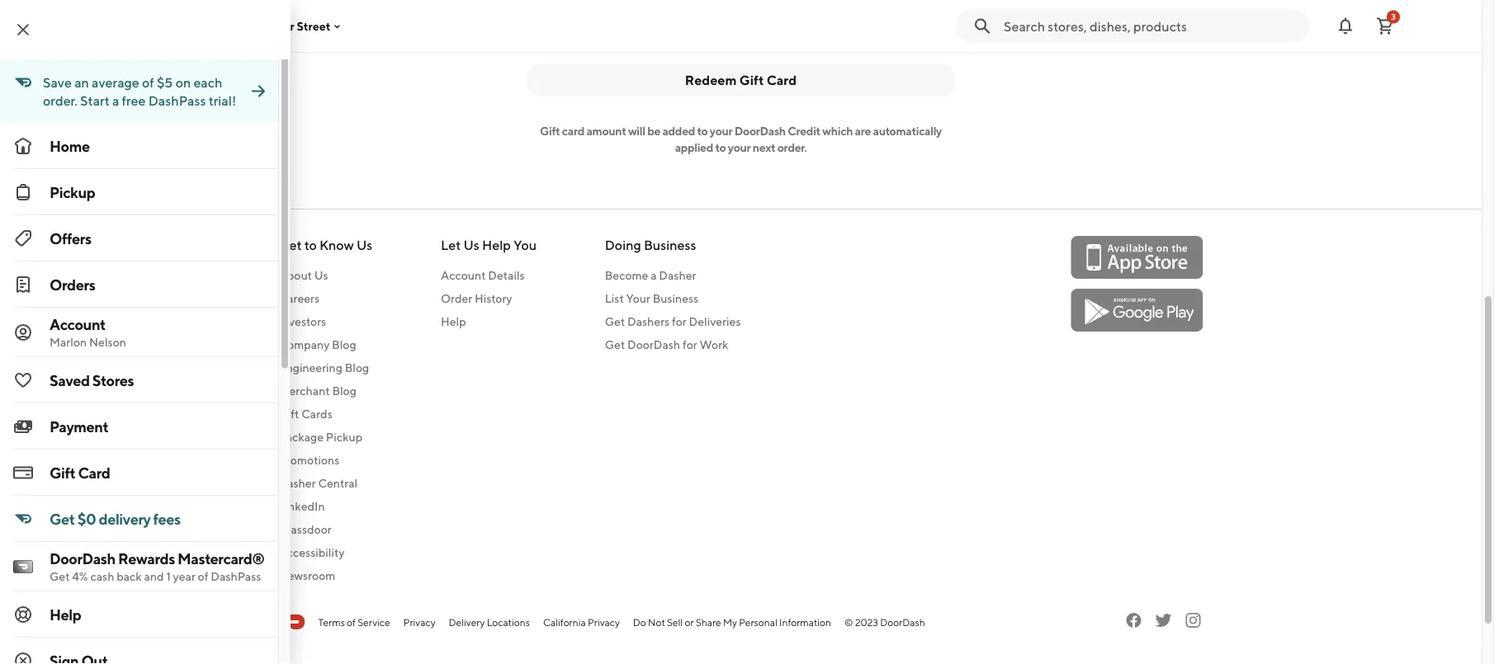 Task type: describe. For each thing, give the bounding box(es) containing it.
doordash inside gift card amount will be added to your doordash credit which are automatically applied to your next order.
[[735, 124, 786, 138]]

0 vertical spatial help link
[[441, 314, 537, 330]]

account for account details
[[441, 269, 486, 282]]

1 horizontal spatial us
[[357, 237, 373, 253]]

orders link
[[0, 262, 278, 308]]

trial!
[[209, 93, 236, 109]]

gift card link
[[0, 450, 278, 496]]

terms of service
[[318, 617, 390, 628]]

0 horizontal spatial dasher
[[279, 477, 316, 490]]

saved stores
[[50, 371, 134, 389]]

cards
[[301, 407, 332, 421]]

3
[[1391, 12, 1396, 21]]

card
[[562, 124, 584, 138]]

my
[[723, 617, 737, 628]]

account details
[[441, 269, 525, 282]]

accessibility
[[279, 546, 345, 560]]

dashpass for mastercard®
[[211, 570, 261, 584]]

will
[[628, 124, 645, 138]]

pickup inside pickup link
[[50, 183, 95, 201]]

service
[[358, 617, 390, 628]]

about
[[279, 269, 312, 282]]

offers link
[[0, 215, 278, 262]]

become
[[605, 269, 648, 282]]

dasher central link
[[279, 476, 373, 492]]

1 vertical spatial your
[[728, 141, 751, 154]]

share
[[696, 617, 721, 628]]

order. inside save an average of $5 on each order. start a free dashpass trial!
[[43, 93, 78, 109]]

become a dasher
[[605, 269, 696, 282]]

next
[[753, 141, 775, 154]]

gift for cards
[[279, 407, 299, 421]]

engineering
[[279, 361, 342, 375]]

work
[[700, 338, 729, 352]]

list your business
[[605, 292, 699, 305]]

california privacy
[[543, 617, 620, 628]]

sell
[[667, 617, 683, 628]]

be
[[647, 124, 660, 138]]

us for about us
[[314, 269, 328, 282]]

saved
[[50, 371, 90, 389]]

you
[[514, 237, 537, 253]]

offers
[[50, 229, 91, 247]]

locations
[[487, 617, 530, 628]]

cash
[[90, 570, 114, 584]]

and
[[144, 570, 164, 584]]

1 vertical spatial to
[[715, 141, 726, 154]]

save an average of $5 on each order. start a free dashpass trial! status
[[0, 59, 248, 123]]

an
[[74, 75, 89, 90]]

merchant blog
[[279, 384, 357, 398]]

doordash on twitter image
[[1154, 611, 1173, 631]]

history
[[475, 292, 512, 305]]

0 vertical spatial to
[[697, 124, 708, 138]]

stores
[[92, 371, 134, 389]]

linkedin link
[[279, 499, 373, 515]]

rewards
[[118, 550, 175, 568]]

blog for company blog
[[332, 338, 356, 352]]

pickup inside package pickup link
[[326, 431, 362, 444]]

newsroom
[[279, 569, 335, 583]]

gift card
[[50, 464, 110, 482]]

0 horizontal spatial help
[[50, 606, 81, 624]]

water
[[261, 19, 294, 33]]

1 vertical spatial help
[[441, 315, 466, 329]]

company blog
[[279, 338, 356, 352]]

order history link
[[441, 291, 537, 307]]

$5
[[157, 75, 173, 90]]

doordash inside doordash rewards mastercard® get 4% cash back and 1 year of dashpass
[[50, 550, 115, 568]]

1 vertical spatial business
[[653, 292, 699, 305]]

payment link
[[0, 404, 278, 450]]

investors
[[279, 315, 326, 329]]

order
[[441, 292, 472, 305]]

added
[[662, 124, 695, 138]]

merchant blog link
[[279, 383, 373, 400]]

delivery locations link
[[449, 615, 530, 630]]

start
[[80, 93, 110, 109]]

become a dasher link
[[605, 267, 741, 284]]

account marlon nelson
[[50, 315, 126, 349]]

package pickup
[[279, 431, 362, 444]]

2 privacy from the left
[[588, 617, 620, 628]]

close image
[[13, 20, 33, 40]]

are
[[855, 124, 871, 138]]

blog for engineering blog
[[345, 361, 369, 375]]

for for doordash
[[683, 338, 697, 352]]

merchant
[[279, 384, 330, 398]]

redeem gift card button
[[526, 64, 956, 97]]

street
[[297, 19, 330, 33]]

doordash rewards mastercard® get 4% cash back and 1 year of dashpass
[[50, 550, 265, 584]]

get inside doordash rewards mastercard® get 4% cash back and 1 year of dashpass
[[50, 570, 70, 584]]

a inside save an average of $5 on each order. start a free dashpass trial!
[[112, 93, 119, 109]]

of inside save an average of $5 on each order. start a free dashpass trial!
[[142, 75, 154, 90]]

delivery
[[449, 617, 485, 628]]

for for dashers
[[672, 315, 687, 329]]

list
[[605, 292, 624, 305]]

doordash on facebook image
[[1124, 611, 1144, 631]]

do not sell or share my personal information
[[633, 617, 831, 628]]

2023
[[855, 617, 878, 628]]

notification bell image
[[1336, 16, 1355, 36]]

privacy link
[[403, 615, 435, 630]]

payment
[[50, 418, 108, 435]]

of inside doordash rewards mastercard® get 4% cash back and 1 year of dashpass
[[198, 570, 208, 584]]

get dashers for deliveries
[[605, 315, 741, 329]]

delivery locations
[[449, 617, 530, 628]]

your
[[626, 292, 650, 305]]

saved stores link
[[0, 357, 278, 404]]

careers
[[279, 292, 320, 305]]

3 button
[[1369, 9, 1402, 43]]

get doordash for work link
[[605, 337, 741, 353]]

marlon
[[50, 336, 87, 349]]

careers link
[[279, 291, 373, 307]]



Task type: vqa. For each thing, say whether or not it's contained in the screenshot.
The within Fresh Strawberry Cheesecake The Original Topped with Glazed Fresh Strawberries. Our Most Popular Flavor for over 45 Years!
no



Task type: locate. For each thing, give the bounding box(es) containing it.
promotions link
[[279, 452, 373, 469]]

linkedin
[[279, 500, 325, 513]]

your
[[710, 124, 732, 138], [728, 141, 751, 154]]

orders
[[50, 276, 95, 293]]

a up "list your business"
[[651, 269, 657, 282]]

delivery
[[99, 510, 151, 528]]

dashpass down on
[[148, 93, 206, 109]]

gift up package at the bottom left of page
[[279, 407, 299, 421]]

glassdoor
[[279, 523, 332, 537]]

2 horizontal spatial to
[[715, 141, 726, 154]]

pickup link
[[0, 169, 278, 215]]

0 horizontal spatial card
[[78, 464, 110, 482]]

california
[[543, 617, 586, 628]]

1 horizontal spatial account
[[441, 269, 486, 282]]

0 vertical spatial dasher
[[659, 269, 696, 282]]

0 vertical spatial account
[[441, 269, 486, 282]]

deliveries
[[689, 315, 741, 329]]

gift for card
[[540, 124, 560, 138]]

account
[[441, 269, 486, 282], [50, 315, 106, 333]]

2 vertical spatial help
[[50, 606, 81, 624]]

doordash up 4%
[[50, 550, 115, 568]]

doordash right 2023
[[880, 617, 925, 628]]

1 horizontal spatial card
[[767, 72, 797, 88]]

average
[[92, 75, 139, 90]]

1 vertical spatial blog
[[345, 361, 369, 375]]

0 horizontal spatial to
[[304, 237, 317, 253]]

0 horizontal spatial pickup
[[50, 183, 95, 201]]

your left next
[[728, 141, 751, 154]]

investors link
[[279, 314, 373, 330]]

card up "credit"
[[767, 72, 797, 88]]

help link down order history link
[[441, 314, 537, 330]]

0 vertical spatial of
[[142, 75, 154, 90]]

gift
[[739, 72, 764, 88], [540, 124, 560, 138], [279, 407, 299, 421], [50, 464, 75, 482]]

get for get dashers for deliveries
[[605, 315, 625, 329]]

get for get $0 delivery fees
[[50, 510, 75, 528]]

help link down back
[[0, 592, 278, 638]]

of right the year
[[198, 570, 208, 584]]

blog down company blog link
[[345, 361, 369, 375]]

us for let us help you
[[463, 237, 479, 253]]

let
[[441, 237, 461, 253]]

0 horizontal spatial account
[[50, 315, 106, 333]]

us right know
[[357, 237, 373, 253]]

0 vertical spatial order.
[[43, 93, 78, 109]]

order. down "credit"
[[777, 141, 807, 154]]

0 vertical spatial business
[[644, 237, 696, 253]]

business down 'become a dasher' link
[[653, 292, 699, 305]]

for
[[672, 315, 687, 329], [683, 338, 697, 352]]

0 vertical spatial help
[[482, 237, 511, 253]]

1 horizontal spatial dashpass
[[211, 570, 261, 584]]

1 horizontal spatial privacy
[[588, 617, 620, 628]]

$0
[[77, 510, 96, 528]]

terms
[[318, 617, 345, 628]]

2 vertical spatial blog
[[332, 384, 357, 398]]

2 vertical spatial to
[[304, 237, 317, 253]]

us up careers link
[[314, 269, 328, 282]]

© 2023 doordash
[[845, 617, 925, 628]]

privacy right service
[[403, 617, 435, 628]]

free
[[122, 93, 146, 109]]

of left $5 in the left top of the page
[[142, 75, 154, 90]]

glassdoor link
[[279, 522, 373, 538]]

card inside button
[[767, 72, 797, 88]]

save an average of $5 on each order. start a free dashpass trial!
[[43, 75, 236, 109]]

your up 'applied'
[[710, 124, 732, 138]]

doordash
[[735, 124, 786, 138], [627, 338, 680, 352], [50, 550, 115, 568], [880, 617, 925, 628]]

a
[[112, 93, 119, 109], [651, 269, 657, 282]]

package
[[279, 431, 324, 444]]

1 horizontal spatial pickup
[[326, 431, 362, 444]]

1 vertical spatial card
[[78, 464, 110, 482]]

newsroom link
[[279, 568, 373, 584]]

know
[[319, 237, 354, 253]]

gift left card
[[540, 124, 560, 138]]

pickup
[[50, 183, 95, 201], [326, 431, 362, 444]]

privacy left do at the bottom left
[[588, 617, 620, 628]]

order history
[[441, 292, 512, 305]]

not
[[648, 617, 665, 628]]

pickup up offers
[[50, 183, 95, 201]]

accessibility link
[[279, 545, 373, 561]]

company
[[279, 338, 330, 352]]

to up 'applied'
[[697, 124, 708, 138]]

us right let at left
[[463, 237, 479, 253]]

home
[[50, 137, 90, 155]]

4%
[[72, 570, 88, 584]]

personal
[[739, 617, 777, 628]]

get dashers for deliveries link
[[605, 314, 741, 330]]

1 horizontal spatial help link
[[441, 314, 537, 330]]

1 horizontal spatial order.
[[777, 141, 807, 154]]

1 horizontal spatial of
[[198, 570, 208, 584]]

company blog link
[[279, 337, 373, 353]]

1 vertical spatial for
[[683, 338, 697, 352]]

about us
[[279, 269, 328, 282]]

of
[[142, 75, 154, 90], [198, 570, 208, 584], [347, 617, 356, 628]]

1 vertical spatial of
[[198, 570, 208, 584]]

doordash on instagram image
[[1183, 611, 1203, 631]]

privacy
[[403, 617, 435, 628], [588, 617, 620, 628]]

dashpass for average
[[148, 93, 206, 109]]

2 vertical spatial of
[[347, 617, 356, 628]]

nelson
[[89, 336, 126, 349]]

get
[[279, 237, 302, 253], [605, 315, 625, 329], [605, 338, 625, 352], [50, 510, 75, 528], [50, 570, 70, 584]]

0 vertical spatial card
[[767, 72, 797, 88]]

gift down payment
[[50, 464, 75, 482]]

information
[[779, 617, 831, 628]]

0 horizontal spatial help link
[[0, 592, 278, 638]]

order. down the save
[[43, 93, 78, 109]]

order. inside gift card amount will be added to your doordash credit which are automatically applied to your next order.
[[777, 141, 807, 154]]

0 vertical spatial pickup
[[50, 183, 95, 201]]

0 horizontal spatial privacy
[[403, 617, 435, 628]]

gift inside 'link'
[[50, 464, 75, 482]]

gift inside gift card amount will be added to your doordash credit which are automatically applied to your next order.
[[540, 124, 560, 138]]

1 horizontal spatial to
[[697, 124, 708, 138]]

for down list your business link
[[672, 315, 687, 329]]

2 horizontal spatial of
[[347, 617, 356, 628]]

promotions
[[279, 454, 340, 467]]

help down 4%
[[50, 606, 81, 624]]

a left free
[[112, 93, 119, 109]]

doordash up next
[[735, 124, 786, 138]]

blog down investors link
[[332, 338, 356, 352]]

dashpass down mastercard® at bottom left
[[211, 570, 261, 584]]

business up 'become a dasher' link
[[644, 237, 696, 253]]

dashpass inside save an average of $5 on each order. start a free dashpass trial!
[[148, 93, 206, 109]]

1 vertical spatial account
[[50, 315, 106, 333]]

dashpass inside doordash rewards mastercard® get 4% cash back and 1 year of dashpass
[[211, 570, 261, 584]]

pickup down gift cards link
[[326, 431, 362, 444]]

account for account marlon nelson
[[50, 315, 106, 333]]

0 vertical spatial dashpass
[[148, 93, 206, 109]]

water street
[[261, 19, 330, 33]]

0 horizontal spatial of
[[142, 75, 154, 90]]

blog for merchant blog
[[332, 384, 357, 398]]

1 horizontal spatial help
[[441, 315, 466, 329]]

dashpass
[[148, 93, 206, 109], [211, 570, 261, 584]]

about us link
[[279, 267, 373, 284]]

0 vertical spatial a
[[112, 93, 119, 109]]

on
[[176, 75, 191, 90]]

doing
[[605, 237, 641, 253]]

redeem gift card
[[685, 72, 797, 88]]

to left know
[[304, 237, 317, 253]]

gift for card
[[50, 464, 75, 482]]

details
[[488, 269, 525, 282]]

get $0 delivery fees
[[50, 510, 181, 528]]

2 horizontal spatial us
[[463, 237, 479, 253]]

gift card amount will be added to your doordash credit which are automatically applied to your next order.
[[540, 124, 942, 154]]

california privacy link
[[543, 615, 620, 630]]

back
[[117, 570, 142, 584]]

1 vertical spatial pickup
[[326, 431, 362, 444]]

0 horizontal spatial us
[[314, 269, 328, 282]]

help down 'order'
[[441, 315, 466, 329]]

gift inside button
[[739, 72, 764, 88]]

get for get doordash for work
[[605, 338, 625, 352]]

account details link
[[441, 267, 537, 284]]

credit
[[788, 124, 820, 138]]

0 vertical spatial blog
[[332, 338, 356, 352]]

dasher up list your business link
[[659, 269, 696, 282]]

2 horizontal spatial help
[[482, 237, 511, 253]]

do
[[633, 617, 646, 628]]

1 horizontal spatial dasher
[[659, 269, 696, 282]]

get $0 delivery fees link
[[0, 496, 278, 542]]

0 vertical spatial for
[[672, 315, 687, 329]]

dasher central
[[279, 477, 358, 490]]

for left work
[[683, 338, 697, 352]]

redeem
[[685, 72, 737, 88]]

let us help you
[[441, 237, 537, 253]]

to right 'applied'
[[715, 141, 726, 154]]

1 vertical spatial help link
[[0, 592, 278, 638]]

0 horizontal spatial a
[[112, 93, 119, 109]]

0 horizontal spatial dashpass
[[148, 93, 206, 109]]

0 vertical spatial your
[[710, 124, 732, 138]]

5 items, open order cart image
[[1375, 16, 1395, 36]]

of right terms on the left bottom of page
[[347, 617, 356, 628]]

1 vertical spatial a
[[651, 269, 657, 282]]

card up $0 on the left bottom
[[78, 464, 110, 482]]

1 vertical spatial dasher
[[279, 477, 316, 490]]

1 horizontal spatial a
[[651, 269, 657, 282]]

1 vertical spatial dashpass
[[211, 570, 261, 584]]

1 vertical spatial order.
[[777, 141, 807, 154]]

account up 'order'
[[441, 269, 486, 282]]

blog down engineering blog link
[[332, 384, 357, 398]]

card inside 'link'
[[78, 464, 110, 482]]

1 privacy from the left
[[403, 617, 435, 628]]

account inside account marlon nelson
[[50, 315, 106, 333]]

doordash down the "dashers"
[[627, 338, 680, 352]]

each
[[193, 75, 222, 90]]

0 horizontal spatial order.
[[43, 93, 78, 109]]

dasher up the linkedin
[[279, 477, 316, 490]]

gift right redeem
[[739, 72, 764, 88]]

us inside about us link
[[314, 269, 328, 282]]

get doordash for work
[[605, 338, 729, 352]]

help left you
[[482, 237, 511, 253]]

dashers
[[627, 315, 670, 329]]

get for get to know us
[[279, 237, 302, 253]]

account up the marlon
[[50, 315, 106, 333]]



